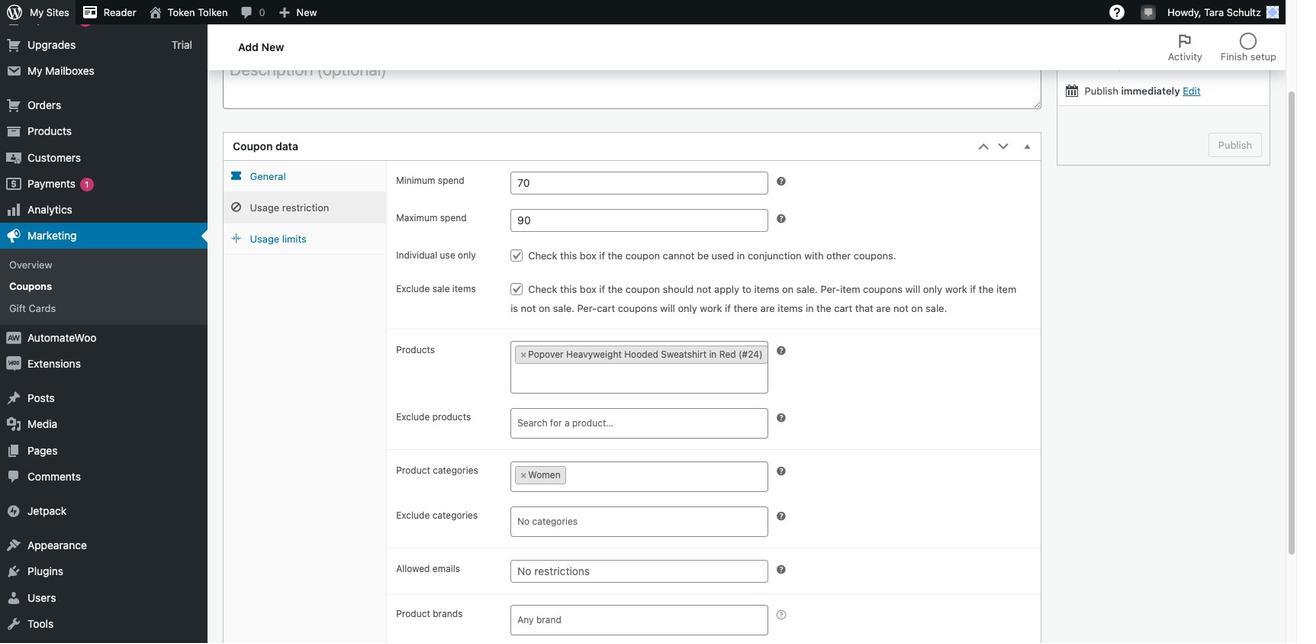 Task type: vqa. For each thing, say whether or not it's contained in the screenshot.
Name link to the top
no



Task type: locate. For each thing, give the bounding box(es) containing it.
product for product categories × women
[[396, 465, 430, 476]]

this right the exclude sale items checkbox
[[560, 283, 577, 296]]

not left apply
[[697, 283, 712, 296]]

spend right maximum
[[440, 212, 467, 224]]

usage left limits
[[250, 233, 279, 245]]

0 horizontal spatial work
[[700, 302, 722, 315]]

usage restriction link
[[224, 192, 386, 224]]

products inside "link"
[[27, 125, 72, 138]]

add
[[238, 40, 259, 53]]

1 vertical spatial new
[[261, 40, 284, 53]]

product
[[396, 465, 430, 476], [396, 608, 430, 620]]

products down exclude sale items
[[396, 344, 435, 356]]

1 × from the top
[[521, 349, 527, 360]]

toolbar navigation
[[0, 0, 1286, 27]]

1 horizontal spatial per-
[[821, 283, 840, 296]]

1 usage from the top
[[250, 202, 279, 214]]

usage limits
[[250, 233, 307, 245]]

0 vertical spatial will
[[906, 283, 921, 296]]

edit button down activity
[[1183, 85, 1201, 97]]

my
[[30, 6, 44, 18], [27, 12, 42, 25], [27, 64, 42, 77]]

0 vertical spatial edit
[[1162, 59, 1180, 71]]

1 item from the left
[[840, 283, 861, 296]]

1 vertical spatial per-
[[577, 302, 597, 315]]

0 vertical spatial check
[[528, 250, 558, 262]]

1 vertical spatial product
[[396, 608, 430, 620]]

marketing link
[[0, 223, 208, 249]]

finish
[[1221, 50, 1248, 63]]

check inside check this box if the coupon should not apply to items on sale. per-item coupons will only work if the item is not on sale. per-cart coupons will only work if there are items in the cart that are not on sale.
[[528, 283, 558, 296]]

exclude left products
[[396, 412, 430, 423]]

exclude left the sale
[[396, 283, 430, 295]]

products up customers
[[27, 125, 72, 138]]

×
[[521, 349, 527, 360], [521, 470, 527, 481]]

edit down activity
[[1183, 85, 1201, 97]]

product up "exclude categories"
[[396, 465, 430, 476]]

2 horizontal spatial in
[[806, 302, 814, 315]]

0 vertical spatial new
[[297, 6, 317, 18]]

this right individual use only checkbox
[[560, 250, 577, 262]]

in right used
[[737, 250, 745, 262]]

add new
[[238, 40, 284, 53]]

0 horizontal spatial coupons
[[618, 302, 658, 315]]

product categories that the coupon will be applied to, or that need to be in the cart in order for the "fixed cart discount" to be applied. image
[[775, 466, 787, 478]]

No categories text field
[[515, 512, 771, 533]]

0 horizontal spatial edit
[[1162, 59, 1180, 71]]

coupons link
[[0, 276, 208, 297]]

2 check from the top
[[528, 283, 558, 296]]

0 vertical spatial ×
[[521, 349, 527, 360]]

0 horizontal spatial item
[[840, 283, 861, 296]]

edit
[[1162, 59, 1180, 71], [1183, 85, 1201, 97]]

my inside toolbar navigation
[[30, 6, 44, 18]]

per-
[[821, 283, 840, 296], [577, 302, 597, 315]]

box inside check this box if the coupon should not apply to items on sale. per-item coupons will only work if the item is not on sale. per-cart coupons will only work if there are items in the cart that are not on sale.
[[580, 283, 597, 296]]

red
[[720, 349, 736, 360]]

check
[[528, 250, 558, 262], [528, 283, 558, 296]]

1 product from the top
[[396, 465, 430, 476]]

general link
[[224, 161, 386, 192]]

1
[[85, 179, 89, 189]]

new right add at the left top
[[261, 40, 284, 53]]

product inside "product categories × women"
[[396, 465, 430, 476]]

my sites
[[30, 6, 69, 18]]

1 vertical spatial spend
[[440, 212, 467, 224]]

per- down other
[[821, 283, 840, 296]]

usage down the 'general'
[[250, 202, 279, 214]]

1 cart from the left
[[597, 302, 615, 315]]

women
[[528, 470, 561, 481]]

0 vertical spatial products
[[27, 125, 72, 138]]

1 horizontal spatial item
[[997, 283, 1017, 296]]

2 are from the left
[[876, 302, 891, 315]]

token tolken link
[[142, 0, 234, 24]]

1 vertical spatial ×
[[521, 470, 527, 481]]

finish setup
[[1221, 50, 1277, 63]]

check this box if the coupon cannot be used in conjunction with other coupons.
[[528, 250, 896, 262]]

1 this from the top
[[560, 250, 577, 262]]

1 horizontal spatial new
[[297, 6, 317, 18]]

sale
[[433, 283, 450, 295]]

coupon down the maximum spend text box
[[626, 250, 660, 262]]

in down with
[[806, 302, 814, 315]]

plugins
[[27, 565, 63, 578]]

Individual use only checkbox
[[511, 250, 523, 262]]

in inside check this box if the coupon should not apply to items on sale. per-item coupons will only work if the item is not on sale. per-cart coupons will only work if there are items in the cart that are not on sale.
[[806, 302, 814, 315]]

2 horizontal spatial on
[[912, 302, 923, 315]]

exclude up allowed
[[396, 510, 430, 521]]

spend for minimum spend
[[438, 175, 465, 186]]

finish setup button
[[1212, 24, 1286, 70]]

None submit
[[1209, 133, 1262, 157]]

this for check this box if the coupon should not apply to items on sale. per-item coupons will only work if the item is not on sale. per-cart coupons will only work if there are items in the cart that are not on sale.
[[560, 283, 577, 296]]

tools
[[27, 617, 54, 630]]

notification image
[[1143, 5, 1155, 18]]

1 vertical spatial categories
[[433, 510, 478, 521]]

to
[[742, 283, 752, 296]]

restriction
[[282, 202, 329, 214]]

2 horizontal spatial only
[[923, 283, 943, 296]]

2 vertical spatial only
[[678, 302, 697, 315]]

analytics link
[[0, 197, 208, 223]]

0 vertical spatial in
[[737, 250, 745, 262]]

usage
[[250, 202, 279, 214], [250, 233, 279, 245]]

orders link
[[0, 92, 208, 119]]

1 horizontal spatial products
[[396, 344, 435, 356]]

exclude
[[396, 283, 430, 295], [396, 412, 430, 423], [396, 510, 430, 521]]

0 horizontal spatial are
[[761, 302, 775, 315]]

not right the that
[[894, 302, 909, 315]]

publish
[[1085, 85, 1119, 97]]

on right is
[[539, 302, 550, 315]]

1 vertical spatial this
[[560, 283, 577, 296]]

tolken
[[198, 6, 228, 18]]

0 vertical spatial product
[[396, 465, 430, 476]]

1 vertical spatial products
[[396, 344, 435, 356]]

2 × from the top
[[521, 470, 527, 481]]

tab list containing activity
[[1159, 24, 1286, 70]]

products
[[433, 412, 471, 423]]

cards
[[29, 302, 56, 314]]

that
[[855, 302, 874, 315]]

gift cards link
[[0, 297, 208, 319]]

coupons up the that
[[863, 283, 903, 296]]

tab list
[[1159, 24, 1286, 70]]

2 vertical spatial in
[[709, 349, 717, 360]]

1 vertical spatial edit
[[1183, 85, 1201, 97]]

customers
[[27, 151, 81, 164]]

my for my mailboxes
[[27, 64, 42, 77]]

1 vertical spatial coupon
[[626, 283, 660, 296]]

box
[[580, 250, 597, 262], [580, 283, 597, 296]]

sale. up products × popover heavyweight hooded sweatshirt in red (#24)
[[553, 302, 575, 315]]

will
[[906, 283, 921, 296], [660, 302, 675, 315]]

categories inside "product categories × women"
[[433, 465, 478, 476]]

payments
[[27, 177, 76, 190]]

not right is
[[521, 302, 536, 315]]

1 vertical spatial usage
[[250, 233, 279, 245]]

extensions link
[[0, 351, 208, 377]]

minimum
[[396, 175, 435, 186]]

× left popover
[[521, 349, 527, 360]]

users link
[[0, 585, 208, 611]]

1 coupon from the top
[[626, 250, 660, 262]]

1 horizontal spatial edit
[[1183, 85, 1201, 97]]

2 horizontal spatial not
[[894, 302, 909, 315]]

0 vertical spatial coupons
[[863, 283, 903, 296]]

my for my sites
[[30, 6, 44, 18]]

categories up "exclude categories"
[[433, 465, 478, 476]]

0 vertical spatial spend
[[438, 175, 465, 186]]

edit button right public
[[1162, 59, 1180, 71]]

cart up heavyweight
[[597, 302, 615, 315]]

check right individual use only checkbox
[[528, 250, 558, 262]]

1 exclude from the top
[[396, 283, 430, 295]]

0 vertical spatial categories
[[433, 465, 478, 476]]

sale. right the that
[[926, 302, 947, 315]]

1 vertical spatial coupons
[[618, 302, 658, 315]]

categories for product
[[433, 465, 478, 476]]

if
[[599, 250, 605, 262], [599, 283, 605, 296], [970, 283, 976, 296], [725, 302, 731, 315]]

1 vertical spatial check
[[528, 283, 558, 296]]

plugins link
[[0, 559, 208, 585]]

gift
[[9, 302, 26, 314]]

1 horizontal spatial will
[[906, 283, 921, 296]]

jetpack
[[27, 504, 67, 517]]

are right the that
[[876, 302, 891, 315]]

1 vertical spatial edit button
[[1183, 85, 1201, 97]]

0 vertical spatial edit button
[[1162, 59, 1180, 71]]

5
[[83, 14, 88, 24]]

0 horizontal spatial edit button
[[1162, 59, 1180, 71]]

0 horizontal spatial on
[[539, 302, 550, 315]]

2 exclude from the top
[[396, 412, 430, 423]]

categories down "product categories × women"
[[433, 510, 478, 521]]

exclude for exclude products
[[396, 412, 430, 423]]

2 box from the top
[[580, 283, 597, 296]]

cart
[[597, 302, 615, 315], [834, 302, 853, 315]]

the
[[608, 250, 623, 262], [608, 283, 623, 296], [979, 283, 994, 296], [817, 302, 832, 315]]

on down "conjunction"
[[782, 283, 794, 296]]

2 usage from the top
[[250, 233, 279, 245]]

2 product from the top
[[396, 608, 430, 620]]

usage restriction
[[250, 202, 329, 214]]

0 vertical spatial usage
[[250, 202, 279, 214]]

1 horizontal spatial cart
[[834, 302, 853, 315]]

3 exclude from the top
[[396, 510, 430, 521]]

2 this from the top
[[560, 283, 577, 296]]

popover
[[528, 349, 564, 360]]

coupon
[[626, 250, 660, 262], [626, 283, 660, 296]]

on right the that
[[912, 302, 923, 315]]

1 box from the top
[[580, 250, 597, 262]]

0 horizontal spatial will
[[660, 302, 675, 315]]

1 check from the top
[[528, 250, 558, 262]]

coupon inside check this box if the coupon should not apply to items on sale. per-item coupons will only work if the item is not on sale. per-cart coupons will only work if there are items in the cart that are not on sale.
[[626, 283, 660, 296]]

are right the there at the top of page
[[761, 302, 775, 315]]

product left "brands"
[[396, 608, 430, 620]]

new right 0
[[297, 6, 317, 18]]

1 horizontal spatial in
[[737, 250, 745, 262]]

with
[[805, 250, 824, 262]]

0 horizontal spatial in
[[709, 349, 717, 360]]

spend right minimum
[[438, 175, 465, 186]]

product categories that the coupon will not be applied to, or that cannot be in the cart in order for the "fixed cart discount" to be applied. image
[[775, 511, 787, 523]]

coupons up 'hooded'
[[618, 302, 658, 315]]

product for product brands
[[396, 608, 430, 620]]

2 coupon from the top
[[626, 283, 660, 296]]

appearance
[[27, 539, 87, 552]]

items up products that the coupon will be applied to, or that need to be in the cart in order for the "fixed cart discount" to be applied. image
[[778, 302, 803, 315]]

new
[[297, 6, 317, 18], [261, 40, 284, 53]]

box for check this box if the coupon cannot be used in conjunction with other coupons.
[[580, 250, 597, 262]]

0 vertical spatial exclude
[[396, 283, 430, 295]]

brands
[[433, 608, 463, 620]]

0 vertical spatial this
[[560, 250, 577, 262]]

1 vertical spatial work
[[700, 302, 722, 315]]

items right the sale
[[452, 283, 476, 295]]

items
[[452, 283, 476, 295], [754, 283, 780, 296], [778, 302, 803, 315]]

orders
[[27, 99, 61, 112]]

1 vertical spatial box
[[580, 283, 597, 296]]

× inside products × popover heavyweight hooded sweatshirt in red (#24)
[[521, 349, 527, 360]]

0 vertical spatial box
[[580, 250, 597, 262]]

minimum spend
[[396, 175, 465, 186]]

check for check this box if the coupon should not apply to items on sale. per-item coupons will only work if the item is not on sale. per-cart coupons will only work if there are items in the cart that are not on sale.
[[528, 283, 558, 296]]

box down the maximum spend text box
[[580, 250, 597, 262]]

box up products × popover heavyweight hooded sweatshirt in red (#24)
[[580, 283, 597, 296]]

sale. down with
[[797, 283, 818, 296]]

comments link
[[0, 464, 208, 490]]

0 vertical spatial work
[[945, 283, 968, 296]]

0 horizontal spatial only
[[458, 250, 476, 261]]

2 vertical spatial exclude
[[396, 510, 430, 521]]

this inside check this box if the coupon should not apply to items on sale. per-item coupons will only work if the item is not on sale. per-cart coupons will only work if there are items in the cart that are not on sale.
[[560, 283, 577, 296]]

1 horizontal spatial are
[[876, 302, 891, 315]]

check right the exclude sale items checkbox
[[528, 283, 558, 296]]

edit button
[[1162, 59, 1180, 71], [1183, 85, 1201, 97]]

used
[[712, 250, 734, 262]]

data
[[275, 140, 298, 153]]

sites
[[46, 6, 69, 18]]

1 vertical spatial exclude
[[396, 412, 430, 423]]

product categories × women
[[396, 465, 561, 481]]

not
[[697, 283, 712, 296], [521, 302, 536, 315], [894, 302, 909, 315]]

this field allows you to set the minimum spend (subtotal) allowed to use the coupon. image
[[775, 176, 787, 188]]

allowed
[[396, 563, 430, 575]]

cart left the that
[[834, 302, 853, 315]]

products inside products × popover heavyweight hooded sweatshirt in red (#24)
[[396, 344, 435, 356]]

0 horizontal spatial cart
[[597, 302, 615, 315]]

coupon left should
[[626, 283, 660, 296]]

immediately
[[1121, 85, 1180, 97]]

0 vertical spatial coupon
[[626, 250, 660, 262]]

1 vertical spatial in
[[806, 302, 814, 315]]

products × popover heavyweight hooded sweatshirt in red (#24)
[[396, 344, 763, 360]]

are
[[761, 302, 775, 315], [876, 302, 891, 315]]

per- up products × popover heavyweight hooded sweatshirt in red (#24)
[[577, 302, 597, 315]]

exclude categories
[[396, 510, 478, 521]]

sale.
[[797, 283, 818, 296], [553, 302, 575, 315], [926, 302, 947, 315]]

× left women
[[521, 470, 527, 481]]

howdy,
[[1168, 6, 1202, 18]]

in left red
[[709, 349, 717, 360]]

0 horizontal spatial products
[[27, 125, 72, 138]]

edit right public
[[1162, 59, 1180, 71]]



Task type: describe. For each thing, give the bounding box(es) containing it.
sweatshirt
[[661, 349, 707, 360]]

jetpack link
[[0, 498, 208, 524]]

media link
[[0, 412, 208, 438]]

visibility:
[[1085, 59, 1127, 71]]

users
[[27, 591, 56, 604]]

1 horizontal spatial work
[[945, 283, 968, 296]]

1 horizontal spatial coupons
[[863, 283, 903, 296]]

individual use only
[[396, 250, 476, 261]]

hooded
[[624, 349, 659, 360]]

1 horizontal spatial on
[[782, 283, 794, 296]]

home
[[45, 12, 74, 25]]

analytics
[[27, 203, 72, 216]]

media
[[27, 418, 57, 431]]

pages link
[[0, 438, 208, 464]]

categories for exclude
[[433, 510, 478, 521]]

gift cards
[[9, 302, 56, 314]]

pages
[[27, 444, 58, 457]]

be
[[697, 250, 709, 262]]

there
[[734, 302, 758, 315]]

automatewoo link
[[0, 325, 208, 351]]

0 horizontal spatial new
[[261, 40, 284, 53]]

exclude products
[[396, 412, 471, 423]]

limits
[[282, 233, 307, 245]]

2 item from the left
[[997, 283, 1017, 296]]

my for my home 5
[[27, 12, 42, 25]]

products for products
[[27, 125, 72, 138]]

0 link
[[234, 0, 271, 24]]

coupons
[[9, 280, 52, 293]]

token tolken
[[168, 6, 228, 18]]

0 horizontal spatial per-
[[577, 302, 597, 315]]

individual
[[396, 250, 438, 261]]

token
[[168, 6, 195, 18]]

exclude for exclude categories
[[396, 510, 430, 521]]

setup
[[1251, 50, 1277, 63]]

posts
[[27, 392, 55, 405]]

1 vertical spatial only
[[923, 283, 943, 296]]

this field allows you to set the maximum spend (subtotal) allowed when using the coupon. image
[[775, 213, 787, 225]]

my home 5
[[27, 12, 88, 25]]

new inside toolbar navigation
[[297, 6, 317, 18]]

Minimum spend text field
[[511, 172, 768, 195]]

1 horizontal spatial not
[[697, 283, 712, 296]]

1 horizontal spatial sale.
[[797, 283, 818, 296]]

my mailboxes link
[[0, 58, 208, 84]]

publish immediately edit
[[1082, 85, 1201, 97]]

marketing
[[27, 229, 77, 242]]

coupons.
[[854, 250, 896, 262]]

Description (optional) text field
[[223, 55, 1042, 109]]

0 horizontal spatial sale.
[[553, 302, 575, 315]]

upgrades
[[27, 38, 76, 51]]

is
[[511, 302, 518, 315]]

cannot
[[663, 250, 695, 262]]

Allowed emails email field
[[511, 560, 768, 583]]

0 horizontal spatial not
[[521, 302, 536, 315]]

× inside "product categories × women"
[[521, 470, 527, 481]]

1 vertical spatial will
[[660, 302, 675, 315]]

products that the coupon will be applied to, or that need to be in the cart in order for the "fixed cart discount" to be applied. image
[[775, 345, 787, 357]]

activity
[[1168, 50, 1203, 63]]

products that the coupon will not be applied to, or that cannot be in the cart in order for the "fixed cart discount" to be applied. image
[[775, 412, 787, 424]]

coupon for should
[[626, 283, 660, 296]]

usage for usage restriction
[[250, 202, 279, 214]]

Search for a product… text field
[[515, 413, 771, 434]]

edit for visibility: public edit
[[1162, 59, 1180, 71]]

overview
[[9, 259, 52, 271]]

coupon data
[[233, 140, 298, 153]]

mailboxes
[[45, 64, 94, 77]]

spend for maximum spend
[[440, 212, 467, 224]]

reader link
[[75, 0, 142, 24]]

my sites link
[[0, 0, 75, 24]]

tara
[[1205, 6, 1224, 18]]

overview link
[[0, 254, 208, 276]]

2 horizontal spatial sale.
[[926, 302, 947, 315]]

Exclude sale items checkbox
[[511, 283, 523, 296]]

0 vertical spatial only
[[458, 250, 476, 261]]

appearance link
[[0, 533, 208, 559]]

in inside products × popover heavyweight hooded sweatshirt in red (#24)
[[709, 349, 717, 360]]

extensions
[[27, 357, 81, 370]]

schultz
[[1227, 6, 1262, 18]]

2 cart from the left
[[834, 302, 853, 315]]

items right to
[[754, 283, 780, 296]]

0 vertical spatial per-
[[821, 283, 840, 296]]

box for check this box if the coupon should not apply to items on sale. per-item coupons will only work if the item is not on sale. per-cart coupons will only work if there are items in the cart that are not on sale.
[[580, 283, 597, 296]]

reader
[[104, 6, 136, 18]]

1 horizontal spatial edit button
[[1183, 85, 1201, 97]]

edit for publish immediately edit
[[1183, 85, 1201, 97]]

customers link
[[0, 145, 208, 171]]

emails
[[433, 563, 460, 575]]

heavyweight
[[566, 349, 622, 360]]

Any brand text field
[[515, 610, 771, 631]]

products link
[[0, 119, 208, 145]]

list of allowed billing emails to check against when an order is placed. separate email addresses with commas. you can also use an asterisk (*) to match parts of an email. for example "*@gmail.com" would match all gmail addresses. image
[[775, 564, 787, 576]]

other
[[827, 250, 851, 262]]

allowed emails
[[396, 563, 460, 575]]

apply
[[714, 283, 740, 296]]

this for check this box if the coupon cannot be used in conjunction with other coupons.
[[560, 250, 577, 262]]

exclude for exclude sale items
[[396, 283, 430, 295]]

public
[[1129, 59, 1159, 71]]

activity button
[[1159, 24, 1212, 70]]

coupon
[[233, 140, 273, 153]]

Coupon code text field
[[223, 0, 1042, 22]]

coupon for cannot
[[626, 250, 660, 262]]

posts link
[[0, 386, 208, 412]]

payments 1
[[27, 177, 89, 190]]

1 are from the left
[[761, 302, 775, 315]]

usage for usage limits
[[250, 233, 279, 245]]

howdy, tara schultz
[[1168, 6, 1262, 18]]

trial
[[172, 38, 192, 51]]

maximum spend
[[396, 212, 467, 224]]

maximum
[[396, 212, 438, 224]]

1 horizontal spatial only
[[678, 302, 697, 315]]

general
[[250, 170, 286, 183]]

products for products × popover heavyweight hooded sweatshirt in red (#24)
[[396, 344, 435, 356]]

check for check this box if the coupon cannot be used in conjunction with other coupons.
[[528, 250, 558, 262]]

product brands
[[396, 608, 463, 620]]

Maximum spend text field
[[511, 209, 768, 232]]

use
[[440, 250, 455, 261]]

exclude sale items
[[396, 283, 476, 295]]



